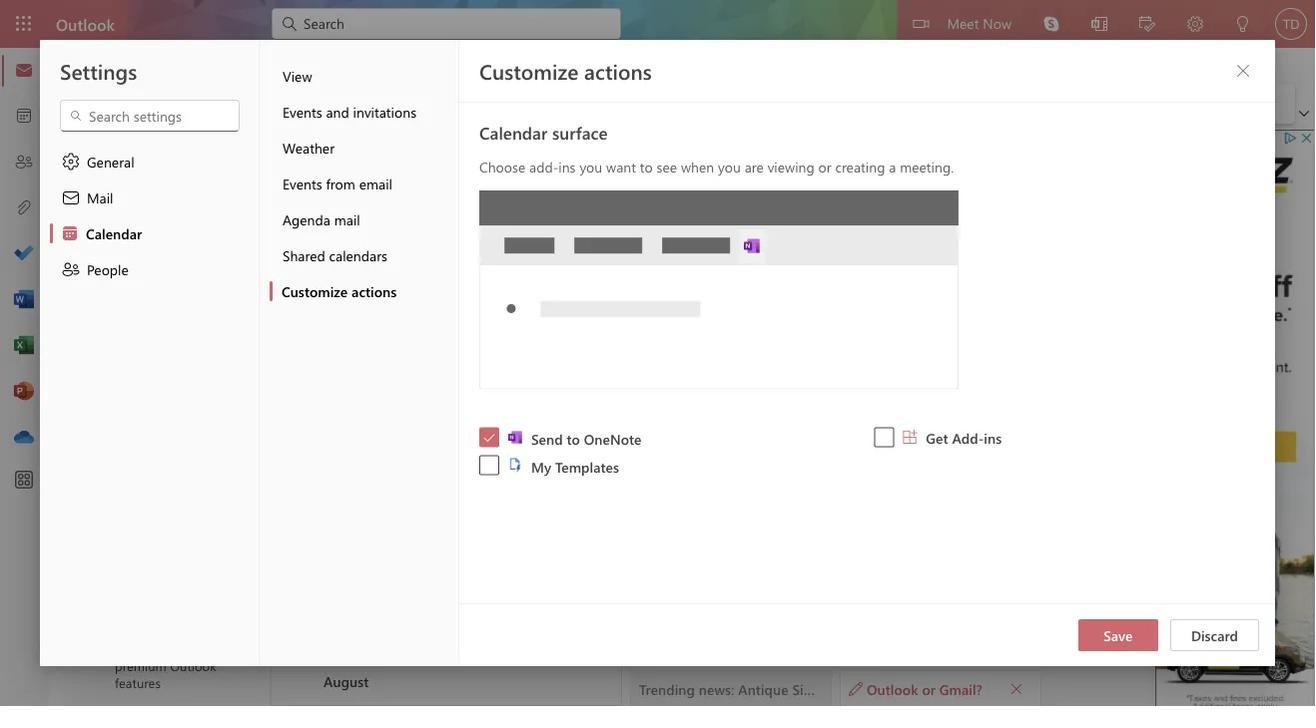 Task type: locate. For each thing, give the bounding box(es) containing it.
08-
[[503, 451, 521, 467]]

tree containing 
[[73, 214, 234, 707]]

1 vertical spatial  button
[[1003, 676, 1030, 703]]

customize down shared
[[282, 282, 348, 301]]

events inside button
[[283, 102, 322, 121]]

events down view
[[283, 102, 322, 121]]

tags group
[[1135, 84, 1215, 124]]


[[61, 152, 81, 172]]

you right do
[[710, 324, 735, 343]]

calendar inside customize actions tab panel
[[479, 121, 547, 144]]

1 vertical spatial news:
[[383, 531, 419, 549]]

1 vertical spatial events
[[283, 174, 322, 193]]

application
[[0, 0, 1315, 707]]


[[119, 264, 139, 284]]

0 vertical spatial ins
[[558, 158, 576, 176]]

customize up the  button
[[479, 57, 578, 85]]

 button right 
[[83, 174, 117, 211]]

1 horizontal spatial or
[[922, 680, 936, 699]]

calendar down  'button'
[[479, 121, 547, 144]]

 down shared
[[289, 280, 307, 298]]

sep- down send
[[521, 451, 546, 467]]

1 trending from the top
[[324, 288, 377, 307]]

outlook right premium
[[170, 658, 216, 675]]

0 horizontal spatial or
[[818, 158, 831, 176]]

0 horizontal spatial actions
[[352, 282, 397, 301]]

message button
[[288, 48, 373, 79]]

 button inside folders tree item
[[83, 174, 117, 211]]

trending for trending news: should supreme court disqualify trump from… and more
[[324, 531, 379, 549]]

1 vertical spatial sep-
[[521, 451, 546, 467]]

outlook inside premium outlook features
[[170, 658, 216, 675]]

0 vertical spatial gmail?
[[958, 324, 1007, 343]]

 down message button
[[322, 98, 334, 110]]

0 vertical spatial calendar
[[479, 121, 547, 144]]

singer
[[472, 288, 511, 307]]

 for select a conversation checkbox at left top
[[290, 280, 306, 296]]

1 vertical spatial and
[[724, 288, 748, 307]]

to do image
[[14, 245, 34, 265]]

document containing settings
[[0, 0, 1315, 707]]

 down shared
[[290, 280, 306, 296]]


[[322, 98, 334, 110], [384, 98, 396, 110], [93, 184, 109, 200]]

bullets image
[[714, 94, 754, 114]]

1 horizontal spatial  button
[[320, 90, 336, 118]]

and up "inbox"
[[326, 102, 349, 121]]

1 vertical spatial ins
[[984, 429, 1002, 447]]

filter
[[563, 147, 593, 165]]

0 vertical spatial or
[[818, 158, 831, 176]]

or inside hey mike, which do you prefer to email with? outlook or gmail? i personally prefer gmail as it is connected to chrome so it makes for using it way easier. excited to hear back from you!
[[940, 324, 954, 343]]


[[1235, 63, 1251, 79], [1010, 682, 1023, 696]]


[[913, 16, 929, 32]]

1 tree from the top
[[73, 126, 234, 174]]

0 vertical spatial trending
[[324, 288, 377, 307]]

1 vertical spatial or
[[940, 324, 954, 343]]

2 temu from the top
[[324, 207, 358, 226]]

0 vertical spatial actions
[[584, 57, 652, 85]]

it left is
[[750, 343, 759, 363]]

1 vertical spatial 
[[1010, 682, 1023, 696]]

outlook banner
[[0, 0, 1315, 48]]

decrease indent image
[[794, 94, 834, 114]]

0 vertical spatial temu
[[324, 187, 358, 206]]

surface
[[552, 121, 608, 144]]

ins
[[558, 158, 576, 176], [984, 429, 1002, 447]]

0 horizontal spatial calendar
[[86, 224, 142, 243]]

 left "inbox"
[[289, 147, 307, 165]]

 left 
[[384, 98, 396, 110]]

0 vertical spatial tree
[[73, 126, 234, 174]]

 for folders tree item
[[93, 184, 109, 200]]

23
[[546, 290, 559, 306], [546, 451, 559, 467]]

news: left should
[[383, 531, 419, 549]]

it right so
[[948, 343, 957, 363]]

shared calendars button
[[270, 238, 458, 274]]

values
[[619, 288, 659, 307]]

and right from… at the bottom of page
[[726, 531, 750, 549]]

machine
[[563, 288, 615, 307]]

trending down microsoft
[[324, 288, 377, 307]]

outlook inside hey mike, which do you prefer to email with? outlook or gmail? i personally prefer gmail as it is connected to chrome so it makes for using it way easier. excited to hear back from you!
[[882, 324, 937, 343]]

 inside select a conversation checkbox
[[289, 280, 307, 298]]

0 horizontal spatial 
[[1010, 682, 1023, 696]]

1 horizontal spatial customize actions
[[479, 57, 652, 85]]

 inside reading pane main content
[[1010, 682, 1023, 696]]

0 vertical spatial more
[[751, 288, 784, 307]]

email inside button
[[359, 174, 392, 193]]

0 horizontal spatial customize
[[282, 282, 348, 301]]

customize actions up the  button
[[479, 57, 652, 85]]


[[119, 224, 139, 244]]

trending news: antique singer sewing machine values & what… and more
[[324, 288, 784, 307]]

0 vertical spatial news:
[[381, 288, 415, 307]]

and right what…
[[724, 288, 748, 307]]

2 vertical spatial or
[[922, 680, 936, 699]]

temu up mail
[[324, 187, 358, 206]]

0 horizontal spatial  button
[[83, 174, 117, 211]]

&
[[662, 288, 674, 307]]

1 vertical spatial more
[[754, 531, 787, 549]]

0 vertical spatial sep-
[[522, 290, 546, 306]]

agenda
[[283, 210, 330, 229]]

document
[[0, 0, 1315, 707]]

draw button
[[543, 48, 605, 79]]

actions inside button
[[352, 282, 397, 301]]

0 vertical spatial customize actions
[[479, 57, 652, 85]]

templates
[[555, 458, 619, 476]]

0 vertical spatial 
[[1235, 63, 1251, 79]]

outlook
[[56, 13, 115, 34], [882, 324, 937, 343], [170, 658, 216, 675], [867, 680, 918, 699]]


[[496, 94, 516, 114]]

 inside select a conversation checkbox
[[290, 280, 306, 296]]

0 vertical spatial and
[[326, 102, 349, 121]]

1 horizontal spatial customize
[[479, 57, 578, 85]]

or right 
[[922, 680, 936, 699]]

reading pane main content
[[622, 125, 1150, 707]]

 for basic text group
[[322, 98, 334, 110]]

1 vertical spatial customize actions
[[282, 282, 397, 301]]

dialog
[[0, 0, 1315, 707]]

should
[[423, 531, 467, 549]]

microsoft bing
[[324, 268, 413, 287]]

temu down the 'events from email'
[[324, 207, 358, 226]]

prefer right gmail
[[738, 324, 779, 343]]

folders
[[121, 181, 174, 203]]

 button
[[59, 49, 99, 83]]

0 horizontal spatial  button
[[1003, 676, 1030, 703]]

 right 
[[93, 184, 109, 200]]

events up t
[[283, 174, 322, 193]]

1 vertical spatial calendar
[[86, 224, 142, 243]]

1 vertical spatial gmail?
[[939, 680, 982, 699]]

to left hear at the right bottom of the page
[[696, 382, 710, 402]]

from inside events from email button
[[326, 174, 355, 193]]

23 down send
[[546, 451, 559, 467]]

1 vertical spatial 
[[290, 280, 306, 296]]

 inside customize actions tab panel
[[1235, 63, 1251, 79]]

1 horizontal spatial  button
[[1227, 55, 1259, 87]]


[[61, 260, 81, 280]]

email up "clearance" on the left of page
[[359, 174, 392, 193]]

and
[[326, 102, 349, 121], [724, 288, 748, 307], [726, 531, 750, 549]]

 for select a conversation checkbox at left top
[[289, 280, 307, 298]]

0 horizontal spatial prefer
[[642, 343, 683, 363]]

events from email
[[283, 174, 392, 193]]

 left "inbox"
[[290, 147, 306, 163]]

add-
[[952, 429, 984, 447]]

customize actions
[[479, 57, 652, 85], [282, 282, 397, 301]]

more right from… at the bottom of page
[[754, 531, 787, 549]]

weather button
[[270, 130, 458, 166]]

2 it from the left
[[948, 343, 957, 363]]

2 events from the top
[[283, 174, 322, 193]]

 inside folders tree item
[[93, 184, 109, 200]]


[[68, 55, 89, 76]]

agenda mail
[[283, 210, 360, 229]]

ins right '' at left
[[558, 158, 576, 176]]

numbering image
[[754, 94, 794, 114]]

 button for basic text group
[[320, 90, 336, 118]]

you
[[580, 158, 602, 176], [718, 158, 741, 176], [710, 324, 735, 343]]

choose
[[479, 158, 525, 176]]

trending for trending news: antique singer sewing machine values & what… and more
[[324, 288, 377, 307]]

hey mike, which do you prefer to email with? outlook or gmail? i personally prefer gmail as it is connected to chrome so it makes for using it way easier. excited to hear back from you!
[[642, 305, 1111, 402]]

1 vertical spatial customize
[[282, 282, 348, 301]]

temu for temu
[[324, 187, 358, 206]]

0 vertical spatial email
[[359, 174, 392, 193]]

of
[[462, 450, 475, 468]]

it left way
[[1071, 343, 1080, 363]]

today
[[461, 207, 498, 226]]

tab list
[[99, 48, 686, 79]]

2 trending from the top
[[324, 531, 379, 549]]

get
[[926, 429, 948, 447]]

to right is
[[782, 324, 796, 343]]

our
[[397, 450, 419, 468]]

microsoft
[[324, 268, 382, 287]]

are
[[745, 158, 764, 176]]

personally
[[1017, 324, 1089, 343]]

you left 'want' in the top left of the page
[[580, 158, 602, 176]]

legendary
[[324, 369, 388, 387]]

email left with? at the top of page
[[800, 324, 838, 343]]

outlook inside banner
[[56, 13, 115, 34]]

events from email button
[[270, 166, 458, 202]]

1 vertical spatial 
[[289, 280, 307, 298]]

23 left machine
[[546, 290, 559, 306]]

 button down message button
[[320, 90, 336, 118]]

more
[[751, 288, 784, 307], [754, 531, 787, 549]]

1 vertical spatial email
[[800, 324, 838, 343]]

premium outlook features button
[[73, 613, 271, 707]]

mail
[[334, 210, 360, 229]]

1 horizontal spatial from
[[784, 382, 816, 402]]

more down the add a subject text field
[[751, 288, 784, 307]]

1 vertical spatial tree
[[73, 214, 234, 707]]

people
[[87, 260, 129, 279]]

discard
[[1191, 627, 1238, 645]]

1 vertical spatial actions
[[352, 282, 397, 301]]

1 horizontal spatial calendar
[[479, 121, 547, 144]]

from down "inbox"
[[326, 174, 355, 193]]

sep- right singer
[[522, 290, 546, 306]]

1 vertical spatial from
[[784, 382, 816, 402]]

0 horizontal spatial email
[[359, 174, 392, 193]]

email inside hey mike, which do you prefer to email with? outlook or gmail? i personally prefer gmail as it is connected to chrome so it makes for using it way easier. excited to hear back from you!
[[800, 324, 838, 343]]

hey
[[642, 305, 669, 324]]

as
[[731, 343, 747, 363]]

excel image
[[14, 337, 34, 356]]

prices
[[597, 207, 634, 226]]


[[61, 188, 81, 208]]

trending down updates
[[324, 531, 379, 549]]

 button
[[664, 88, 704, 120]]

customize actions tab panel
[[459, 40, 1275, 667]]

calendar for calendar
[[86, 224, 142, 243]]

1  from the top
[[290, 147, 306, 163]]

events
[[283, 102, 322, 121], [283, 174, 322, 193]]

0 horizontal spatial customize actions
[[282, 282, 397, 301]]

0 vertical spatial 
[[289, 147, 307, 165]]

2 horizontal spatial or
[[940, 324, 954, 343]]

1 horizontal spatial actions
[[584, 57, 652, 85]]

0 vertical spatial  button
[[1227, 55, 1259, 87]]

1 horizontal spatial email
[[800, 324, 838, 343]]

1 horizontal spatial it
[[948, 343, 957, 363]]

0 vertical spatial events
[[283, 102, 322, 121]]

1 horizontal spatial 
[[1235, 63, 1251, 79]]

tree
[[73, 126, 234, 174], [73, 214, 234, 707]]

folders tree item
[[73, 174, 234, 214]]

1 horizontal spatial 
[[322, 98, 334, 110]]

 button left 
[[382, 90, 398, 118]]

for
[[1009, 343, 1028, 363]]

0 vertical spatial 
[[290, 147, 306, 163]]

Search settings search field
[[83, 106, 219, 126]]

t
[[293, 197, 301, 216]]

i
[[1010, 324, 1014, 343]]

1 vertical spatial temu
[[324, 207, 358, 226]]

1  from the top
[[289, 147, 307, 165]]

1 events from the top
[[283, 102, 322, 121]]

 filter
[[536, 147, 593, 167]]

1 temu from the top
[[324, 187, 358, 206]]

 get add-ins
[[903, 429, 1002, 447]]

temu for temu clearance only today - insanely low prices
[[324, 207, 358, 226]]

Select a conversation checkbox
[[276, 701, 324, 707]]

calendar up people
[[86, 224, 142, 243]]

2 horizontal spatial it
[[1071, 343, 1080, 363]]

events inside button
[[283, 174, 322, 193]]

when
[[681, 158, 714, 176]]

to left see
[[640, 158, 653, 176]]

calendars
[[329, 246, 387, 265]]

choose add-ins you want to see when you are viewing or creating a meeting.
[[479, 158, 954, 176]]

from left you!
[[784, 382, 816, 402]]

2  from the top
[[290, 280, 306, 296]]

 for  button inside the reading pane main content
[[1010, 682, 1023, 696]]

1 horizontal spatial ins
[[984, 429, 1002, 447]]

prefer up excited
[[642, 343, 683, 363]]

14-sep-23
[[504, 290, 559, 306]]

 inside "select all messages" option
[[290, 147, 306, 163]]

temu clearance only today - insanely low prices
[[324, 207, 634, 226]]

to left our
[[380, 450, 393, 468]]


[[289, 147, 307, 165], [289, 280, 307, 298]]

0 vertical spatial from
[[326, 174, 355, 193]]

 inside "select all messages" option
[[289, 147, 307, 165]]

1 vertical spatial trending
[[324, 531, 379, 549]]

ins right get
[[984, 429, 1002, 447]]

2  from the top
[[289, 280, 307, 298]]

you left 'are'
[[718, 158, 741, 176]]

0 vertical spatial customize
[[479, 57, 578, 85]]

2 tree from the top
[[73, 214, 234, 707]]

or right viewing
[[818, 158, 831, 176]]

customize actions down shared calendars
[[282, 282, 397, 301]]

 button
[[320, 90, 336, 118], [382, 90, 398, 118], [83, 174, 117, 211]]


[[482, 431, 496, 445]]

viewing
[[768, 158, 815, 176]]

excited
[[642, 382, 692, 402]]

0 horizontal spatial it
[[750, 343, 759, 363]]

calendar image
[[14, 107, 34, 127]]

shared calendars
[[283, 246, 387, 265]]

or left makes
[[940, 324, 954, 343]]

gmail
[[686, 343, 728, 363]]

0 horizontal spatial 
[[93, 184, 109, 200]]

customize inside customize actions tab panel
[[479, 57, 578, 85]]

temu image
[[281, 191, 313, 223]]

premium
[[115, 658, 166, 675]]

court
[[531, 531, 567, 549]]

features
[[115, 675, 161, 692]]

1 vertical spatial 23
[[546, 451, 559, 467]]

calendar inside settings tab list
[[86, 224, 142, 243]]

0 horizontal spatial from
[[326, 174, 355, 193]]

outlook right with? at the top of page
[[882, 324, 937, 343]]

news: down "bing"
[[381, 288, 415, 307]]

agenda mail button
[[270, 202, 458, 238]]

outlook up  on the top left
[[56, 13, 115, 34]]

 button
[[159, 88, 199, 120]]



Task type: describe. For each thing, give the bounding box(es) containing it.

[[416, 94, 436, 114]]

is
[[763, 343, 774, 363]]

customize inside customize actions button
[[282, 282, 348, 301]]

customize actions heading
[[479, 57, 652, 85]]


[[169, 94, 189, 114]]

sep- inside 'updates to our terms of use 08-sep-23'
[[521, 451, 546, 467]]

powerpoint image
[[14, 382, 34, 402]]

customize actions inside tab panel
[[479, 57, 652, 85]]

way
[[1083, 343, 1111, 363]]

settings tab list
[[40, 40, 260, 667]]

outlook right 
[[867, 680, 918, 699]]

updates to our terms of use 08-sep-23
[[324, 450, 559, 468]]

antique
[[419, 288, 468, 307]]

settings
[[60, 57, 137, 85]]

mail
[[87, 188, 113, 207]]

Add a subject text field
[[630, 248, 966, 280]]

people image
[[14, 153, 34, 173]]

basic text group
[[208, 84, 913, 124]]

 for topmost  button
[[1235, 63, 1251, 79]]

quiz
[[453, 369, 479, 387]]

 button
[[526, 88, 566, 120]]

customize actions inside button
[[282, 282, 397, 301]]

only
[[427, 207, 457, 226]]

which
[[642, 324, 686, 343]]

what…
[[677, 288, 720, 307]]

 outlook or gmail?
[[849, 680, 982, 699]]

Message body, press Alt+F10 to exit text field
[[642, 305, 1118, 582]]

from…
[[681, 531, 723, 549]]

 for "select all messages" option
[[290, 147, 306, 163]]

0 horizontal spatial ins
[[558, 158, 576, 176]]

add-
[[529, 158, 558, 176]]

discard button
[[1170, 620, 1259, 652]]

to inside message list list box
[[380, 450, 393, 468]]

test
[[642, 424, 671, 443]]

clipboard group
[[61, 84, 199, 124]]

 button
[[406, 88, 446, 120]]


[[456, 94, 476, 114]]

inbox
[[324, 143, 364, 165]]

news: for should
[[383, 531, 419, 549]]

 button
[[486, 88, 526, 120]]

onedrive image
[[14, 428, 34, 448]]

 button inside reading pane main content
[[1003, 676, 1030, 703]]

chrome
[[872, 343, 925, 363]]

tab list containing home
[[99, 48, 686, 79]]

makes
[[960, 343, 1006, 363]]

message
[[303, 54, 358, 72]]

back
[[747, 382, 781, 402]]

you inside hey mike, which do you prefer to email with? outlook or gmail? i personally prefer gmail as it is connected to chrome so it makes for using it way easier. excited to hear back from you!
[[710, 324, 735, 343]]

more apps image
[[14, 471, 34, 491]]


[[1145, 94, 1165, 114]]

do
[[689, 324, 707, 343]]

premium outlook features
[[115, 658, 216, 692]]

help button
[[228, 48, 287, 79]]

news: for antique
[[381, 288, 415, 307]]

settings heading
[[60, 57, 137, 85]]

events for events and invitations
[[283, 102, 322, 121]]

files image
[[14, 199, 34, 219]]

 for "select all messages" option
[[289, 147, 307, 165]]

mike,
[[672, 305, 709, 324]]

format
[[456, 54, 500, 72]]

sewing
[[515, 288, 559, 307]]

legendary monsters quiz
[[324, 369, 479, 387]]


[[536, 94, 556, 114]]

invitations
[[353, 102, 416, 121]]

see
[[657, 158, 677, 176]]

to left chrome
[[855, 343, 869, 363]]

help
[[243, 54, 272, 72]]

calendar for calendar surface
[[479, 121, 547, 144]]

2 horizontal spatial 
[[384, 98, 396, 110]]

events and invitations
[[283, 102, 416, 121]]

2 vertical spatial and
[[726, 531, 750, 549]]

home button
[[99, 48, 167, 79]]

onenote
[[584, 430, 641, 448]]

14-
[[504, 290, 522, 306]]

events for events from email
[[283, 174, 322, 193]]

ad
[[516, 190, 528, 203]]

or inside customize actions tab panel
[[818, 158, 831, 176]]

customize actions button
[[270, 274, 458, 310]]

save button
[[1078, 620, 1158, 652]]

trump
[[636, 531, 677, 549]]

updates
[[324, 450, 376, 468]]


[[1185, 94, 1205, 114]]

include group
[[980, 84, 1126, 124]]

1 horizontal spatial prefer
[[738, 324, 779, 343]]

insanely
[[511, 207, 563, 226]]

shared
[[283, 246, 325, 265]]

2 horizontal spatial  button
[[382, 90, 398, 118]]

word image
[[14, 291, 34, 311]]

format text button
[[441, 48, 541, 79]]

easier.
[[642, 363, 688, 382]]

message list section
[[272, 128, 787, 707]]

to right send
[[567, 430, 580, 448]]

bing
[[386, 268, 413, 287]]

terms
[[422, 450, 458, 468]]

monsters
[[392, 369, 449, 387]]

send
[[531, 430, 563, 448]]

Select all messages checkbox
[[284, 142, 312, 170]]

0 vertical spatial 23
[[546, 290, 559, 306]]

left-rail-appbar navigation
[[4, 48, 44, 461]]

text
[[503, 54, 526, 72]]

my
[[531, 458, 551, 476]]

3 it from the left
[[1071, 343, 1080, 363]]

 button for folders tree item
[[83, 174, 117, 211]]

and inside events and invitations button
[[326, 102, 349, 121]]

message list list box
[[272, 178, 787, 707]]

trending news: should supreme court disqualify trump from… and more
[[324, 531, 787, 549]]

dialog containing settings
[[0, 0, 1315, 707]]

hear
[[713, 382, 744, 402]]

with?
[[841, 324, 878, 343]]

To text field
[[713, 201, 1056, 228]]

meet
[[947, 13, 979, 32]]

now
[[983, 13, 1012, 32]]

meet now
[[947, 13, 1012, 32]]

gmail? inside hey mike, which do you prefer to email with? outlook or gmail? i personally prefer gmail as it is connected to chrome so it makes for using it way easier. excited to hear back from you!
[[958, 324, 1007, 343]]

actions inside tab panel
[[584, 57, 652, 85]]

low
[[567, 207, 593, 226]]

view button
[[270, 58, 458, 94]]

mail image
[[14, 61, 34, 81]]

1 it from the left
[[750, 343, 759, 363]]


[[849, 682, 863, 696]]

you!
[[819, 382, 849, 402]]

 button
[[1135, 88, 1175, 120]]

23 inside 'updates to our terms of use 08-sep-23'
[[546, 451, 559, 467]]

events and invitations button
[[270, 94, 458, 130]]

general
[[87, 152, 134, 171]]

options button
[[607, 48, 685, 79]]

Select a conversation checkbox
[[276, 260, 324, 303]]

application containing settings
[[0, 0, 1315, 707]]

from inside hey mike, which do you prefer to email with? outlook or gmail? i personally prefer gmail as it is connected to chrome so it makes for using it way easier. excited to hear back from you!
[[784, 382, 816, 402]]



Task type: vqa. For each thing, say whether or not it's contained in the screenshot.
To Do image in the left of the page
yes



